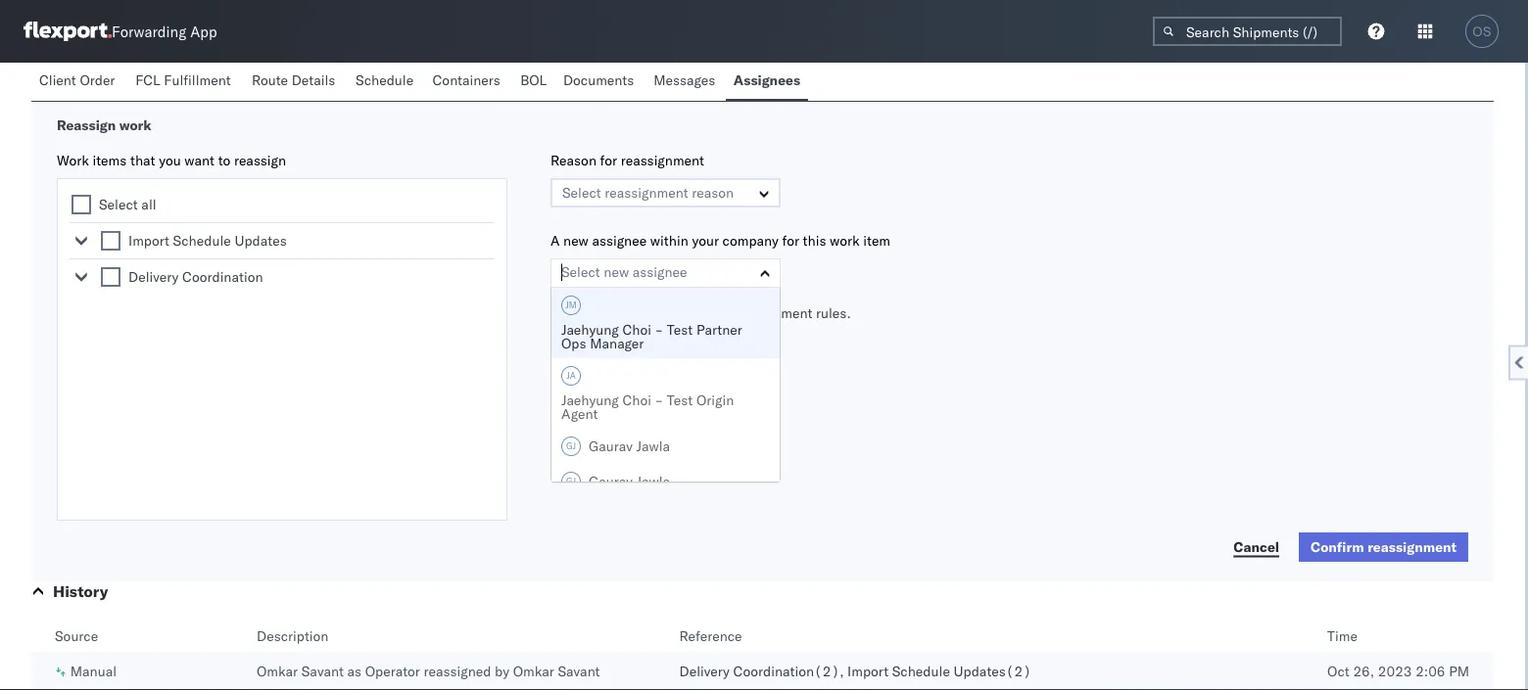 Task type: locate. For each thing, give the bounding box(es) containing it.
confirm reassignment button
[[1300, 533, 1469, 563]]

import
[[952, 72, 987, 87], [128, 232, 170, 249], [848, 664, 889, 681]]

savant for omkar savant as operator reassigned by omkar savant
[[302, 664, 344, 681]]

0 vertical spatial ,
[[945, 72, 949, 87]]

jaehyung choi - test partner ops manager
[[562, 321, 743, 352]]

- inside jaehyung choi - test origin agent
[[655, 392, 664, 409]]

1 vertical spatial ,
[[840, 664, 844, 681]]

gaurav down agent
[[589, 473, 633, 491]]

savant
[[100, 59, 142, 76], [302, 664, 344, 681], [558, 664, 600, 681]]

assignee up select new assignee
[[592, 232, 647, 249]]

1 vertical spatial jaehyung
[[562, 392, 619, 409]]

0 horizontal spatial import
[[128, 232, 170, 249]]

schedule
[[356, 72, 414, 89], [990, 72, 1040, 87], [173, 232, 231, 249], [893, 664, 951, 681]]

delivery for delivery coordination
[[128, 269, 179, 286]]

2 horizontal spatial import
[[952, 72, 987, 87]]

as
[[347, 664, 362, 681]]

your
[[692, 232, 719, 249]]

2 gaurav from the top
[[589, 473, 633, 491]]

coordination for delivery coordination                (1)            , import schedule updates                (1)
[[848, 72, 917, 87]]

1 horizontal spatial omkar
[[257, 664, 298, 681]]

jaehyung inside jaehyung choi - test origin agent
[[562, 392, 619, 409]]

1 horizontal spatial coordination
[[848, 72, 917, 87]]

select down reason
[[563, 184, 602, 201]]

0 horizontal spatial omkar
[[55, 59, 96, 76]]

1 vertical spatial new
[[604, 264, 629, 281]]

2 jaehyung from the top
[[562, 392, 619, 409]]

assignees
[[734, 72, 801, 89]]

reassignment right the confirm
[[1368, 539, 1457, 556]]

0 horizontal spatial work
[[119, 117, 151, 134]]

1 horizontal spatial for
[[783, 232, 800, 249]]

choi inside jaehyung choi - test origin agent
[[623, 392, 652, 409]]

select all
[[99, 196, 156, 213]]

new right a
[[564, 232, 589, 249]]

0 vertical spatial new
[[564, 232, 589, 249]]

assignment
[[741, 305, 813, 322]]

pm
[[1450, 664, 1470, 681]]

2:06
[[1416, 664, 1446, 681]]

for
[[600, 152, 618, 169], [783, 232, 800, 249]]

for right reason
[[600, 152, 618, 169]]

1 test from the top
[[667, 321, 693, 339]]

client
[[39, 72, 76, 89]]

operator right as
[[365, 664, 420, 681]]

jm
[[566, 300, 577, 311]]

list box containing jaehyung choi - test partner ops manager
[[552, 288, 780, 500]]

items
[[93, 152, 127, 169]]

fcl fulfillment
[[136, 72, 231, 89]]

select reassignment reason
[[563, 184, 734, 201]]

assignees button
[[726, 63, 809, 101]]

(1)
[[920, 72, 942, 87], [1091, 72, 1112, 87]]

0 vertical spatial -
[[655, 321, 664, 339]]

0 vertical spatial jaehyung
[[562, 321, 619, 339]]

1 vertical spatial test
[[667, 392, 693, 409]]

choi for ops
[[623, 321, 652, 339]]

0 vertical spatial updates
[[1043, 72, 1088, 87]]

0 horizontal spatial updates
[[235, 232, 287, 249]]

2 test from the top
[[667, 392, 693, 409]]

select left "all"
[[99, 196, 138, 213]]

savant down forwarding app link
[[100, 59, 142, 76]]

test left origin
[[667, 392, 693, 409]]

app
[[190, 22, 217, 41]]

1 vertical spatial -
[[655, 392, 664, 409]]

coordination inside button
[[848, 72, 917, 87]]

fulfillment
[[164, 72, 231, 89]]

1 jaehyung from the top
[[562, 321, 619, 339]]

select
[[563, 184, 602, 201], [99, 196, 138, 213], [562, 264, 601, 281]]

import inside button
[[952, 72, 987, 87]]

2 vertical spatial reassignment
[[1368, 539, 1457, 556]]

0 vertical spatial operator
[[788, 53, 843, 70]]

delivery down import schedule updates
[[128, 269, 179, 286]]

2 - from the top
[[655, 392, 664, 409]]

assignee down within in the left top of the page
[[633, 264, 688, 281]]

None field
[[562, 260, 566, 285]]

1 horizontal spatial (1)
[[1091, 72, 1112, 87]]

savant for omkar savant
[[100, 59, 142, 76]]

delivery coordination(2) , import schedule updates(2)
[[680, 664, 1032, 681]]

gj
[[566, 441, 576, 452]]

1 vertical spatial for
[[783, 232, 800, 249]]

0 vertical spatial for
[[600, 152, 618, 169]]

choi right action
[[623, 321, 652, 339]]

cancel button
[[1222, 533, 1292, 563]]

reassign work
[[57, 117, 151, 134]]

flexport. image
[[24, 22, 112, 41]]

updates inside button
[[1043, 72, 1088, 87]]

None checkbox
[[72, 195, 91, 215], [101, 231, 121, 251], [101, 268, 121, 287], [72, 195, 91, 215], [101, 231, 121, 251], [101, 268, 121, 287]]

savant right by
[[558, 664, 600, 681]]

2 choi from the top
[[623, 392, 652, 409]]

reassignment down reason for reassignment
[[605, 184, 689, 201]]

reassignment
[[621, 152, 705, 169], [605, 184, 689, 201], [1368, 539, 1457, 556]]

coordination
[[848, 72, 917, 87], [182, 269, 263, 286]]

updates
[[1043, 72, 1088, 87], [235, 232, 287, 249]]

- for partner
[[655, 321, 664, 339]]

work right this
[[830, 232, 860, 249]]

0 vertical spatial choi
[[623, 321, 652, 339]]

reassignment for confirm
[[1368, 539, 1457, 556]]

- for origin
[[655, 392, 664, 409]]

0 horizontal spatial delivery
[[128, 269, 179, 286]]

you
[[159, 152, 181, 169]]

jaehyung down ja at the left of page
[[562, 392, 619, 409]]

a new assignee within your company for this work item
[[551, 232, 891, 249]]

for left this
[[783, 232, 800, 249]]

1 vertical spatial gaurav
[[589, 473, 633, 491]]

1 horizontal spatial ,
[[945, 72, 949, 87]]

work up that
[[119, 117, 151, 134]]

1 choi from the top
[[623, 321, 652, 339]]

choi
[[623, 321, 652, 339], [623, 392, 652, 409]]

jawla
[[637, 438, 670, 455], [637, 473, 670, 491]]

2023
[[1379, 664, 1413, 681]]

select up jm
[[562, 264, 601, 281]]

reassign
[[57, 117, 116, 134]]

jaehyung down jm
[[562, 321, 619, 339]]

0 horizontal spatial new
[[564, 232, 589, 249]]

forwarding app
[[112, 22, 217, 41]]

1 vertical spatial assignee
[[633, 264, 688, 281]]

choi right agent
[[623, 392, 652, 409]]

rules.
[[816, 305, 851, 322]]

- left origin
[[655, 392, 664, 409]]

1 - from the top
[[655, 321, 664, 339]]

reassignment up select reassignment reason
[[621, 152, 705, 169]]

test for partner
[[667, 321, 693, 339]]

0 horizontal spatial for
[[600, 152, 618, 169]]

os
[[1473, 24, 1492, 39]]

agent
[[562, 406, 598, 423]]

reassignment inside button
[[1368, 539, 1457, 556]]

, inside button
[[945, 72, 949, 87]]

coordination for delivery coordination
[[182, 269, 263, 286]]

1 vertical spatial coordination
[[182, 269, 263, 286]]

0 horizontal spatial savant
[[100, 59, 142, 76]]

delivery down reference
[[680, 664, 730, 681]]

0 vertical spatial delivery
[[802, 72, 845, 87]]

oct 26, 2023 2:06 pm
[[1328, 664, 1470, 681]]

savant left as
[[302, 664, 344, 681]]

1 horizontal spatial delivery
[[680, 664, 730, 681]]

1 horizontal spatial updates
[[1043, 72, 1088, 87]]

not
[[648, 305, 668, 322]]

- right will
[[655, 321, 664, 339]]

- inside jaehyung choi - test partner ops manager
[[655, 321, 664, 339]]

,
[[945, 72, 949, 87], [840, 664, 844, 681]]

list box
[[552, 288, 780, 500]]

containers
[[433, 72, 501, 89]]

1 horizontal spatial savant
[[302, 664, 344, 681]]

operator
[[788, 53, 843, 70], [365, 664, 420, 681]]

1 vertical spatial operator
[[365, 664, 420, 681]]

1 vertical spatial gaurav jawla
[[589, 473, 670, 491]]

action
[[581, 305, 619, 322]]

omkar for omkar savant as operator reassigned by omkar savant
[[257, 664, 298, 681]]

0 horizontal spatial ,
[[840, 664, 844, 681]]

new up action
[[604, 264, 629, 281]]

0 vertical spatial gaurav jawla
[[589, 438, 670, 455]]

within
[[651, 232, 689, 249]]

this
[[803, 232, 827, 249]]

operator up assignees
[[788, 53, 843, 70]]

order
[[80, 72, 115, 89]]

0 horizontal spatial coordination
[[182, 269, 263, 286]]

manager
[[590, 335, 644, 352]]

0 vertical spatial coordination
[[848, 72, 917, 87]]

updates(2)
[[954, 664, 1032, 681]]

will
[[623, 305, 644, 322]]

2 vertical spatial delivery
[[680, 664, 730, 681]]

1 jawla from the top
[[637, 438, 670, 455]]

test left partner
[[667, 321, 693, 339]]

delivery coordination                (1)            , import schedule updates                (1)
[[802, 72, 1112, 87]]

omkar for omkar savant
[[55, 59, 96, 76]]

1 horizontal spatial new
[[604, 264, 629, 281]]

bol
[[521, 72, 547, 89]]

reassignment for select
[[605, 184, 689, 201]]

fcl fulfillment button
[[128, 63, 244, 101]]

0 vertical spatial test
[[667, 321, 693, 339]]

1 vertical spatial import
[[128, 232, 170, 249]]

omkar savant as operator reassigned by omkar savant
[[257, 664, 600, 681]]

history
[[53, 582, 108, 602]]

1 horizontal spatial operator
[[788, 53, 843, 70]]

gaurav right gj
[[589, 438, 633, 455]]

assignee
[[592, 232, 647, 249], [633, 264, 688, 281]]

1 vertical spatial delivery
[[128, 269, 179, 286]]

0 vertical spatial import
[[952, 72, 987, 87]]

jaehyung inside jaehyung choi - test partner ops manager
[[562, 321, 619, 339]]

0 horizontal spatial (1)
[[920, 72, 942, 87]]

0 vertical spatial work
[[119, 117, 151, 134]]

ops
[[562, 335, 587, 352]]

test inside jaehyung choi - test partner ops manager
[[667, 321, 693, 339]]

1 vertical spatial choi
[[623, 392, 652, 409]]

delivery right assignees
[[802, 72, 845, 87]]

0 vertical spatial assignee
[[592, 232, 647, 249]]

test for origin
[[667, 392, 693, 409]]

history button
[[53, 582, 108, 602]]

1 vertical spatial reassignment
[[605, 184, 689, 201]]

2 vertical spatial import
[[848, 664, 889, 681]]

0 vertical spatial jawla
[[637, 438, 670, 455]]

select for select reassignment reason
[[563, 184, 602, 201]]

forwarding
[[112, 22, 186, 41]]

1 vertical spatial work
[[830, 232, 860, 249]]

2 horizontal spatial delivery
[[802, 72, 845, 87]]

0 vertical spatial gaurav
[[589, 438, 633, 455]]

delivery inside button
[[802, 72, 845, 87]]

schedule button
[[348, 63, 425, 101]]

jaehyung
[[562, 321, 619, 339], [562, 392, 619, 409]]

choi inside jaehyung choi - test partner ops manager
[[623, 321, 652, 339]]

1 vertical spatial jawla
[[637, 473, 670, 491]]

test inside jaehyung choi - test origin agent
[[667, 392, 693, 409]]



Task type: vqa. For each thing, say whether or not it's contained in the screenshot.
eighth "Resize Handle" Column Header from the right
no



Task type: describe. For each thing, give the bounding box(es) containing it.
containers button
[[425, 63, 513, 101]]

assignee for select new assignee
[[633, 264, 688, 281]]

new for a
[[564, 232, 589, 249]]

the
[[718, 305, 738, 322]]

choi for agent
[[623, 392, 652, 409]]

to
[[218, 152, 231, 169]]

reason for reassignment
[[551, 152, 705, 169]]

delivery coordination
[[128, 269, 263, 286]]

this
[[551, 305, 577, 322]]

reason
[[692, 184, 734, 201]]

new for select
[[604, 264, 629, 281]]

cancel
[[1234, 539, 1280, 556]]

jaehyung choi - test origin agent
[[562, 392, 734, 423]]

want
[[185, 152, 215, 169]]

item
[[864, 232, 891, 249]]

all
[[141, 196, 156, 213]]

reassign
[[234, 152, 286, 169]]

route
[[252, 72, 288, 89]]

Search Shipments (/) text field
[[1154, 17, 1343, 46]]

manual
[[70, 664, 117, 681]]

delivery coordination                (1)            , import schedule updates                (1) button
[[788, 72, 1352, 87]]

jaehyung for ops
[[562, 321, 619, 339]]

work items that you want to reassign
[[57, 152, 286, 169]]

omkar savant
[[55, 59, 142, 76]]

select for select new assignee
[[562, 264, 601, 281]]

assignee for a new assignee within your company for this work item
[[592, 232, 647, 249]]

1 vertical spatial updates
[[235, 232, 287, 249]]

documents
[[563, 72, 634, 89]]

26,
[[1354, 664, 1375, 681]]

ja
[[567, 370, 576, 382]]

route details button
[[244, 63, 348, 101]]

description
[[257, 628, 329, 645]]

import schedule updates
[[128, 232, 287, 249]]

by
[[495, 664, 510, 681]]

details
[[292, 72, 336, 89]]

2 jawla from the top
[[637, 473, 670, 491]]

1 gaurav jawla from the top
[[589, 438, 670, 455]]

route details
[[252, 72, 336, 89]]

0 horizontal spatial operator
[[365, 664, 420, 681]]

that
[[130, 152, 155, 169]]

adept engineer
[[299, 59, 395, 76]]

1 horizontal spatial import
[[848, 664, 889, 681]]

bol button
[[513, 63, 556, 101]]

forwarding app link
[[24, 22, 217, 41]]

coordination(2)
[[734, 664, 840, 681]]

jaehyung for agent
[[562, 392, 619, 409]]

fcl
[[136, 72, 160, 89]]

delivery for delivery coordination                (1)            , import schedule updates                (1)
[[802, 72, 845, 87]]

client order
[[39, 72, 115, 89]]

time
[[1328, 628, 1358, 645]]

confirm
[[1311, 539, 1365, 556]]

impact
[[672, 305, 714, 322]]

reason
[[551, 152, 597, 169]]

select for select all
[[99, 196, 138, 213]]

os button
[[1460, 9, 1505, 54]]

1 (1) from the left
[[920, 72, 942, 87]]

a
[[551, 232, 560, 249]]

this action will not impact the assignment rules.
[[551, 305, 851, 322]]

2 gaurav jawla from the top
[[589, 473, 670, 491]]

0 vertical spatial reassignment
[[621, 152, 705, 169]]

oct
[[1328, 664, 1350, 681]]

messages
[[654, 72, 716, 89]]

san_francisco
[[543, 59, 632, 76]]

reassigned
[[424, 664, 491, 681]]

documents button
[[556, 63, 646, 101]]

adept
[[299, 59, 337, 76]]

2 (1) from the left
[[1091, 72, 1112, 87]]

work
[[57, 152, 89, 169]]

1 horizontal spatial work
[[830, 232, 860, 249]]

confirm reassignment
[[1311, 539, 1457, 556]]

select new assignee
[[562, 264, 688, 281]]

2 horizontal spatial omkar
[[513, 664, 554, 681]]

client order button
[[31, 63, 128, 101]]

messages button
[[646, 63, 726, 101]]

origin
[[697, 392, 734, 409]]

partner
[[697, 321, 743, 339]]

source
[[55, 628, 98, 645]]

2 horizontal spatial savant
[[558, 664, 600, 681]]

reference
[[680, 628, 743, 645]]

1 gaurav from the top
[[589, 438, 633, 455]]



